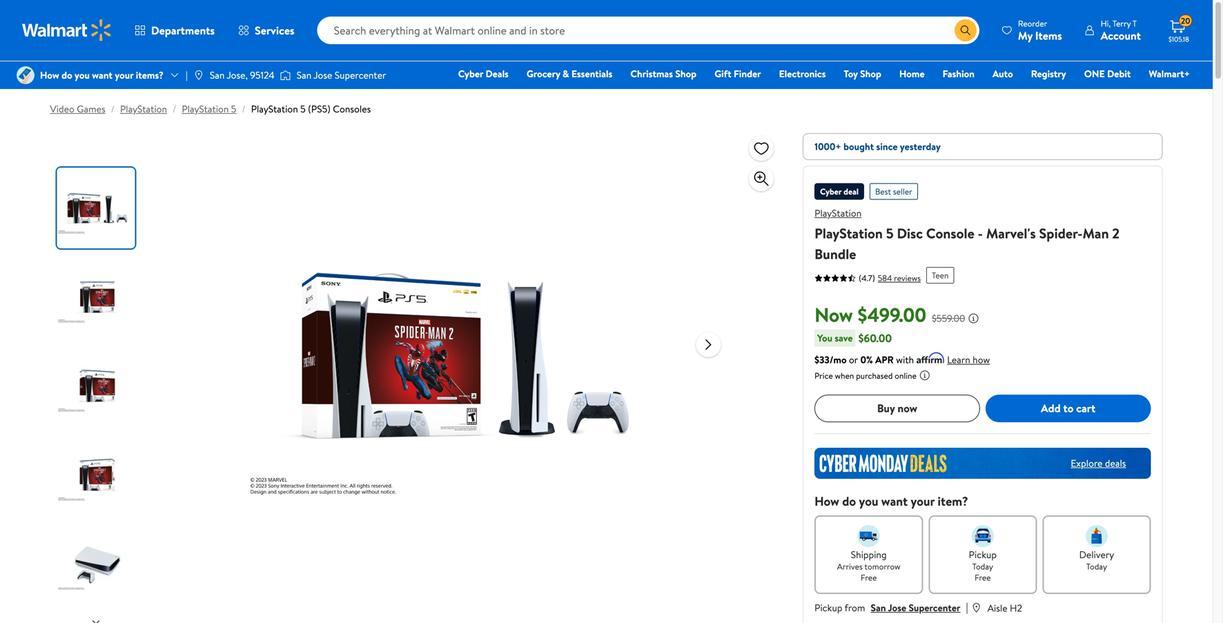 Task type: locate. For each thing, give the bounding box(es) containing it.
video games / playstation / playstation 5 / playstation 5 (ps5) consoles
[[50, 102, 371, 116]]

want for items?
[[92, 68, 113, 82]]

today for delivery
[[1086, 561, 1107, 572]]

shop right toy
[[860, 67, 881, 80]]

san up playstation 5 (ps5) consoles link
[[297, 68, 311, 82]]

registry
[[1031, 67, 1066, 80]]

0 vertical spatial playstation link
[[120, 102, 167, 116]]

0 vertical spatial jose
[[313, 68, 332, 82]]

1 vertical spatial pickup
[[815, 601, 842, 614]]

learn more about strikethrough prices image
[[968, 313, 979, 324]]

pickup inside the 'pickup from san jose supercenter |'
[[815, 601, 842, 614]]

disc
[[897, 224, 923, 243]]

account
[[1101, 28, 1141, 43]]

1 horizontal spatial free
[[975, 572, 991, 583]]

0 horizontal spatial shop
[[675, 67, 697, 80]]

now
[[898, 401, 917, 416]]

 image up playstation 5 link
[[193, 70, 204, 81]]

your for items?
[[115, 68, 133, 82]]

jose
[[313, 68, 332, 82], [888, 601, 906, 614]]

0 horizontal spatial free
[[861, 572, 877, 583]]

0 vertical spatial your
[[115, 68, 133, 82]]

learn how
[[947, 353, 990, 366]]

gift finder
[[715, 67, 761, 80]]

today down the intent image for pickup
[[972, 561, 993, 572]]

pickup down the intent image for pickup
[[969, 548, 997, 561]]

2 horizontal spatial 5
[[886, 224, 894, 243]]

cyber monday deals image
[[815, 448, 1151, 479]]

1 shop from the left
[[675, 67, 697, 80]]

0 horizontal spatial do
[[62, 68, 72, 82]]

free down shipping
[[861, 572, 877, 583]]

you
[[817, 331, 832, 345]]

0 horizontal spatial your
[[115, 68, 133, 82]]

pickup for pickup today free
[[969, 548, 997, 561]]

want
[[92, 68, 113, 82], [881, 493, 908, 510]]

5 inside playstation playstation 5 disc console - marvel's spider-man 2 bundle
[[886, 224, 894, 243]]

1 vertical spatial you
[[859, 493, 878, 510]]

0 horizontal spatial /
[[111, 102, 115, 116]]

1 horizontal spatial  image
[[193, 70, 204, 81]]

0 horizontal spatial how
[[40, 68, 59, 82]]

1 horizontal spatial |
[[966, 600, 968, 615]]

$105.18
[[1169, 35, 1189, 44]]

$33/mo or 0% apr with
[[815, 353, 914, 366]]

0 horizontal spatial jose
[[313, 68, 332, 82]]

san left jose,
[[210, 68, 225, 82]]

explore deals link
[[1065, 451, 1132, 476]]

1 horizontal spatial you
[[859, 493, 878, 510]]

2 horizontal spatial  image
[[280, 68, 291, 82]]

1 vertical spatial cyber
[[820, 186, 842, 197]]

departments button
[[123, 14, 226, 47]]

5 left (ps5)
[[300, 102, 306, 116]]

consoles
[[333, 102, 371, 116]]

spider-
[[1039, 224, 1083, 243]]

1 horizontal spatial jose
[[888, 601, 906, 614]]

now
[[815, 301, 853, 328]]

how do you want your items?
[[40, 68, 164, 82]]

cyber deals
[[458, 67, 509, 80]]

shop for christmas shop
[[675, 67, 697, 80]]

1 horizontal spatial today
[[1086, 561, 1107, 572]]

free inside 'shipping arrives tomorrow free'
[[861, 572, 877, 583]]

want left 'item?'
[[881, 493, 908, 510]]

20
[[1181, 15, 1190, 27]]

san
[[210, 68, 225, 82], [297, 68, 311, 82], [871, 601, 886, 614]]

buy now button
[[815, 395, 980, 422]]

0 horizontal spatial want
[[92, 68, 113, 82]]

2 horizontal spatial /
[[242, 102, 246, 116]]

do up shipping
[[842, 493, 856, 510]]

t
[[1133, 18, 1137, 29]]

how
[[973, 353, 990, 366]]

 image
[[17, 66, 35, 84], [280, 68, 291, 82], [193, 70, 204, 81]]

0 vertical spatial how
[[40, 68, 59, 82]]

purchased
[[856, 370, 893, 382]]

1 horizontal spatial cyber
[[820, 186, 842, 197]]

today
[[972, 561, 993, 572], [1086, 561, 1107, 572]]

save
[[835, 331, 853, 345]]

cyber left deals
[[458, 67, 483, 80]]

san right from
[[871, 601, 886, 614]]

1 horizontal spatial shop
[[860, 67, 881, 80]]

2 free from the left
[[975, 572, 991, 583]]

/ right the games
[[111, 102, 115, 116]]

5 left disc
[[886, 224, 894, 243]]

0 vertical spatial want
[[92, 68, 113, 82]]

free inside pickup today free
[[975, 572, 991, 583]]

0 vertical spatial supercenter
[[335, 68, 386, 82]]

cyber inside cyber deals link
[[458, 67, 483, 80]]

0 horizontal spatial cyber
[[458, 67, 483, 80]]

playstation 5 disc console - marvel's spider-man 2 bundle - image 2 of 6 image
[[57, 257, 138, 338]]

playstation down items?
[[120, 102, 167, 116]]

0 vertical spatial |
[[186, 68, 188, 82]]

2 today from the left
[[1086, 561, 1107, 572]]

1 horizontal spatial do
[[842, 493, 856, 510]]

playstation 5 disc console - marvel's spider-man 2 bundle - image 1 of 6 image
[[57, 168, 138, 248]]

you up video games 'link'
[[75, 68, 90, 82]]

supercenter up consoles
[[335, 68, 386, 82]]

| right items?
[[186, 68, 188, 82]]

5 down jose,
[[231, 102, 236, 116]]

shop for toy shop
[[860, 67, 881, 80]]

one
[[1084, 67, 1105, 80]]

0 horizontal spatial  image
[[17, 66, 35, 84]]

1 vertical spatial playstation link
[[815, 206, 862, 220]]

today inside delivery today
[[1086, 561, 1107, 572]]

playstation link down cyber deal
[[815, 206, 862, 220]]

items?
[[136, 68, 164, 82]]

supercenter
[[335, 68, 386, 82], [909, 601, 960, 614]]

1 vertical spatial do
[[842, 493, 856, 510]]

free up aisle
[[975, 572, 991, 583]]

1 horizontal spatial pickup
[[969, 548, 997, 561]]

 image right 95124 at left top
[[280, 68, 291, 82]]

today down intent image for delivery
[[1086, 561, 1107, 572]]

you up intent image for shipping
[[859, 493, 878, 510]]

0 horizontal spatial today
[[972, 561, 993, 572]]

0 vertical spatial you
[[75, 68, 90, 82]]

auto
[[993, 67, 1013, 80]]

toy shop
[[844, 67, 881, 80]]

terry
[[1113, 18, 1131, 29]]

playstation link down items?
[[120, 102, 167, 116]]

console
[[926, 224, 974, 243]]

 image for san jose, 95124
[[193, 70, 204, 81]]

delivery
[[1079, 548, 1114, 561]]

1 horizontal spatial san
[[297, 68, 311, 82]]

man
[[1083, 224, 1109, 243]]

electronics
[[779, 67, 826, 80]]

today for pickup
[[972, 561, 993, 572]]

jose inside the 'pickup from san jose supercenter |'
[[888, 601, 906, 614]]

your left items?
[[115, 68, 133, 82]]

jose right from
[[888, 601, 906, 614]]

add to favorites list, playstation 5 disc console - marvel's spider-man 2 bundle image
[[753, 140, 770, 157]]

free
[[861, 572, 877, 583], [975, 572, 991, 583]]

0 horizontal spatial playstation link
[[120, 102, 167, 116]]

home
[[899, 67, 925, 80]]

from
[[845, 601, 865, 614]]

1 free from the left
[[861, 572, 877, 583]]

&
[[563, 67, 569, 80]]

0 horizontal spatial san
[[210, 68, 225, 82]]

shop right "christmas" in the right of the page
[[675, 67, 697, 80]]

jose up (ps5)
[[313, 68, 332, 82]]

pickup today free
[[969, 548, 997, 583]]

affirm image
[[917, 352, 944, 363]]

1 today from the left
[[972, 561, 993, 572]]

1 horizontal spatial how
[[815, 493, 839, 510]]

1 horizontal spatial 5
[[300, 102, 306, 116]]

san jose, 95124
[[210, 68, 274, 82]]

2 horizontal spatial san
[[871, 601, 886, 614]]

do up video
[[62, 68, 72, 82]]

do for how do you want your item?
[[842, 493, 856, 510]]

 image down walmart image
[[17, 66, 35, 84]]

pickup left from
[[815, 601, 842, 614]]

with
[[896, 353, 914, 366]]

shop
[[675, 67, 697, 80], [860, 67, 881, 80]]

| left aisle
[[966, 600, 968, 615]]

cyber
[[458, 67, 483, 80], [820, 186, 842, 197]]

2 shop from the left
[[860, 67, 881, 80]]

1 horizontal spatial your
[[911, 493, 935, 510]]

best seller
[[875, 186, 912, 197]]

one debit link
[[1078, 66, 1137, 81]]

584 reviews link
[[875, 272, 921, 284]]

san jose supercenter
[[297, 68, 386, 82]]

video
[[50, 102, 74, 116]]

today inside pickup today free
[[972, 561, 993, 572]]

reorder my items
[[1018, 18, 1062, 43]]

want up the games
[[92, 68, 113, 82]]

/ down san jose, 95124
[[242, 102, 246, 116]]

learn
[[947, 353, 970, 366]]

 image for how do you want your items?
[[17, 66, 35, 84]]

1 vertical spatial your
[[911, 493, 935, 510]]

supercenter left aisle
[[909, 601, 960, 614]]

next image image
[[90, 617, 101, 623]]

departments
[[151, 23, 215, 38]]

playstation 5 disc console - marvel's spider-man 2 bundle image
[[243, 133, 685, 575]]

auto link
[[986, 66, 1019, 81]]

walmart image
[[22, 19, 112, 41]]

apr
[[875, 353, 894, 366]]

grocery
[[527, 67, 560, 80]]

0 horizontal spatial |
[[186, 68, 188, 82]]

1 horizontal spatial want
[[881, 493, 908, 510]]

1 vertical spatial how
[[815, 493, 839, 510]]

|
[[186, 68, 188, 82], [966, 600, 968, 615]]

3 / from the left
[[242, 102, 246, 116]]

you for how do you want your items?
[[75, 68, 90, 82]]

0 vertical spatial do
[[62, 68, 72, 82]]

cyber left deal
[[820, 186, 842, 197]]

playstation 5 disc console - marvel's spider-man 2 bundle - image 4 of 6 image
[[57, 435, 138, 516]]

search icon image
[[960, 25, 971, 36]]

Search search field
[[317, 17, 979, 44]]

2
[[1112, 224, 1120, 243]]

0 vertical spatial pickup
[[969, 548, 997, 561]]

1 horizontal spatial /
[[173, 102, 176, 116]]

(4.7) 584 reviews
[[859, 272, 921, 284]]

1 vertical spatial |
[[966, 600, 968, 615]]

0 horizontal spatial pickup
[[815, 601, 842, 614]]

0 vertical spatial cyber
[[458, 67, 483, 80]]

pickup
[[969, 548, 997, 561], [815, 601, 842, 614]]

1 horizontal spatial supercenter
[[909, 601, 960, 614]]

Walmart Site-Wide search field
[[317, 17, 979, 44]]

1 vertical spatial jose
[[888, 601, 906, 614]]

seller
[[893, 186, 912, 197]]

/ left playstation 5 link
[[173, 102, 176, 116]]

0 horizontal spatial you
[[75, 68, 90, 82]]

intent image for pickup image
[[972, 525, 994, 547]]

1 vertical spatial want
[[881, 493, 908, 510]]

your left 'item?'
[[911, 493, 935, 510]]

1 vertical spatial supercenter
[[909, 601, 960, 614]]



Task type: describe. For each thing, give the bounding box(es) containing it.
my
[[1018, 28, 1033, 43]]

finder
[[734, 67, 761, 80]]

cyber for cyber deals
[[458, 67, 483, 80]]

cyber deals link
[[452, 66, 515, 81]]

playstation down jose,
[[182, 102, 229, 116]]

cyber for cyber deal
[[820, 186, 842, 197]]

 image for san jose supercenter
[[280, 68, 291, 82]]

tomorrow
[[864, 561, 900, 572]]

deals
[[1105, 457, 1126, 470]]

games
[[77, 102, 105, 116]]

christmas shop
[[630, 67, 697, 80]]

playstation down 95124 at left top
[[251, 102, 298, 116]]

shipping
[[851, 548, 887, 561]]

item?
[[938, 493, 968, 510]]

add to cart
[[1041, 401, 1096, 416]]

1 / from the left
[[111, 102, 115, 116]]

next media item image
[[700, 336, 717, 353]]

1000+
[[815, 140, 841, 153]]

add
[[1041, 401, 1061, 416]]

0 horizontal spatial supercenter
[[335, 68, 386, 82]]

add to cart button
[[986, 395, 1151, 422]]

san for san jose supercenter
[[297, 68, 311, 82]]

deals
[[486, 67, 509, 80]]

h2
[[1010, 601, 1022, 615]]

0 horizontal spatial 5
[[231, 102, 236, 116]]

video games link
[[50, 102, 105, 116]]

deal
[[844, 186, 859, 197]]

buy
[[877, 401, 895, 416]]

san jose supercenter button
[[871, 601, 960, 614]]

san for san jose, 95124
[[210, 68, 225, 82]]

aisle h2
[[987, 601, 1022, 615]]

gift
[[715, 67, 731, 80]]

$499.00
[[858, 301, 926, 328]]

teen
[[932, 270, 949, 281]]

bundle
[[815, 244, 856, 264]]

(ps5)
[[308, 102, 331, 116]]

jose,
[[227, 68, 248, 82]]

bought
[[844, 140, 874, 153]]

(4.7)
[[859, 272, 875, 284]]

registry link
[[1025, 66, 1072, 81]]

delivery today
[[1079, 548, 1114, 572]]

zoom image modal image
[[753, 170, 770, 187]]

playstation 5 link
[[182, 102, 236, 116]]

$559.00
[[932, 312, 965, 325]]

want for item?
[[881, 493, 908, 510]]

$33/mo
[[815, 353, 847, 366]]

1 horizontal spatial playstation link
[[815, 206, 862, 220]]

or
[[849, 353, 858, 366]]

online
[[895, 370, 917, 382]]

playstation down cyber deal
[[815, 206, 862, 220]]

how for how do you want your item?
[[815, 493, 839, 510]]

intent image for delivery image
[[1086, 525, 1108, 547]]

aisle
[[987, 601, 1007, 615]]

hi, terry t account
[[1101, 18, 1141, 43]]

playstation up bundle
[[815, 224, 883, 243]]

legal information image
[[919, 370, 930, 381]]

marvel's
[[986, 224, 1036, 243]]

essentials
[[571, 67, 612, 80]]

one debit
[[1084, 67, 1131, 80]]

reorder
[[1018, 18, 1047, 29]]

how for how do you want your items?
[[40, 68, 59, 82]]

2 / from the left
[[173, 102, 176, 116]]

price
[[815, 370, 833, 382]]

supercenter inside the 'pickup from san jose supercenter |'
[[909, 601, 960, 614]]

cyber deal
[[820, 186, 859, 197]]

christmas shop link
[[624, 66, 703, 81]]

to
[[1063, 401, 1074, 416]]

you save $60.00
[[817, 330, 892, 346]]

intent image for shipping image
[[858, 525, 880, 547]]

home link
[[893, 66, 931, 81]]

playstation playstation 5 disc console - marvel's spider-man 2 bundle
[[815, 206, 1120, 264]]

explore
[[1071, 457, 1103, 470]]

christmas
[[630, 67, 673, 80]]

0%
[[860, 353, 873, 366]]

shipping arrives tomorrow free
[[837, 548, 900, 583]]

playstation 5 disc console - marvel's spider-man 2 bundle - image 3 of 6 image
[[57, 346, 138, 427]]

playstation 5 disc console - marvel's spider-man 2 bundle - image 5 of 6 image
[[57, 524, 138, 605]]

buy now
[[877, 401, 917, 416]]

learn how button
[[947, 353, 990, 367]]

walmart+
[[1149, 67, 1190, 80]]

items
[[1035, 28, 1062, 43]]

grocery & essentials link
[[520, 66, 619, 81]]

since
[[876, 140, 898, 153]]

fashion
[[943, 67, 975, 80]]

arrives
[[837, 561, 863, 572]]

walmart+ link
[[1143, 66, 1196, 81]]

toy
[[844, 67, 858, 80]]

electronics link
[[773, 66, 832, 81]]

toy shop link
[[838, 66, 888, 81]]

price when purchased online
[[815, 370, 917, 382]]

$60.00
[[858, 330, 892, 346]]

how do you want your item?
[[815, 493, 968, 510]]

1000+ bought since yesterday
[[815, 140, 941, 153]]

when
[[835, 370, 854, 382]]

your for item?
[[911, 493, 935, 510]]

you for how do you want your item?
[[859, 493, 878, 510]]

do for how do you want your items?
[[62, 68, 72, 82]]

fashion link
[[936, 66, 981, 81]]

584
[[878, 272, 892, 284]]

cart
[[1076, 401, 1096, 416]]

san inside the 'pickup from san jose supercenter |'
[[871, 601, 886, 614]]

pickup for pickup from san jose supercenter |
[[815, 601, 842, 614]]

playstation 5 (ps5) consoles link
[[251, 102, 371, 116]]



Task type: vqa. For each thing, say whether or not it's contained in the screenshot.
Delivery
yes



